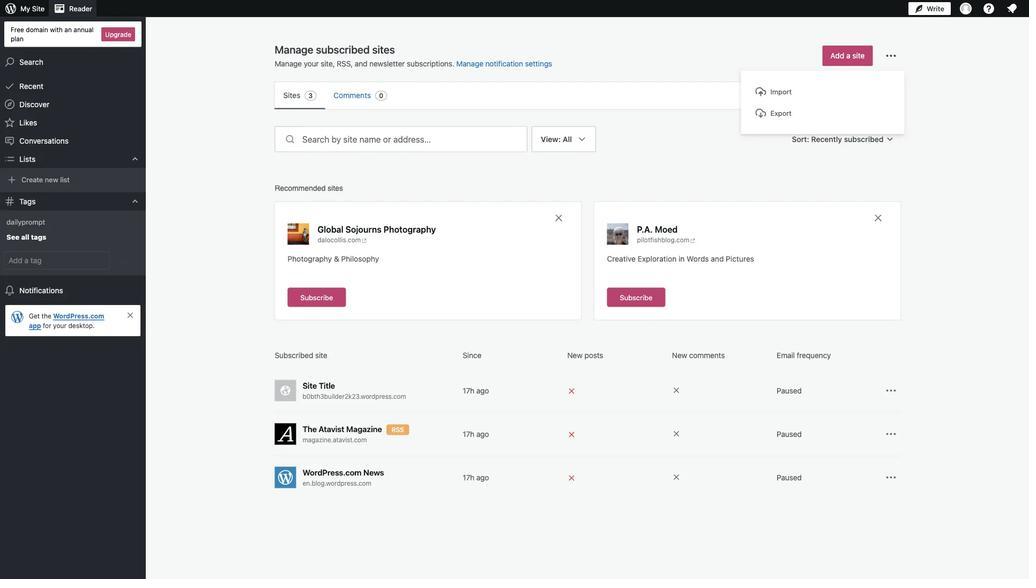 Task type: vqa. For each thing, say whether or not it's contained in the screenshot.
cell corresponding to Title
yes



Task type: locate. For each thing, give the bounding box(es) containing it.
3 17h from the top
[[463, 473, 475, 482]]

1 horizontal spatial wordpress.com
[[303, 468, 362, 477]]

0 horizontal spatial subscribe
[[301, 293, 333, 301]]

1 vertical spatial and
[[711, 254, 724, 263]]

subscribe button down "creative"
[[607, 288, 666, 307]]

1 17h ago from the top
[[463, 386, 489, 395]]

export
[[771, 109, 792, 117]]

0 vertical spatial cell
[[568, 385, 668, 397]]

your
[[304, 59, 319, 68], [53, 322, 67, 329]]

2 cell from the top
[[568, 428, 668, 440]]

0 vertical spatial 17h
[[463, 386, 475, 395]]

manage
[[275, 43, 314, 55], [275, 59, 302, 68], [456, 59, 484, 68]]

ago
[[477, 386, 489, 395], [477, 429, 489, 438], [477, 473, 489, 482]]

add a site
[[831, 51, 865, 60]]

0 vertical spatial and
[[355, 59, 368, 68]]

p.a. moed link
[[637, 223, 678, 235]]

0 horizontal spatial site
[[32, 5, 45, 13]]

menu
[[275, 82, 901, 109]]

1 dismiss this recommendation image from the left
[[554, 213, 564, 223]]

subscribe down "creative"
[[620, 293, 653, 301]]

0 vertical spatial your
[[304, 59, 319, 68]]

subscribe for p.a. moed
[[620, 293, 653, 301]]

2 17h ago from the top
[[463, 429, 489, 438]]

0 horizontal spatial your
[[53, 322, 67, 329]]

17h inside site title row
[[463, 386, 475, 395]]

new left posts
[[568, 351, 583, 360]]

cell inside the atavist magazine row
[[568, 428, 668, 440]]

0 vertical spatial add
[[831, 51, 845, 60]]

menu inside manage subscribed sites main content
[[275, 82, 901, 109]]

more information image down "new comments"
[[672, 386, 681, 395]]

1 vertical spatial ago
[[477, 429, 489, 438]]

create
[[21, 175, 43, 183]]

recent
[[19, 82, 43, 90]]

2 vertical spatial 17h ago
[[463, 473, 489, 482]]

and right words
[[711, 254, 724, 263]]

1 vertical spatial cell
[[568, 428, 668, 440]]

0 horizontal spatial and
[[355, 59, 368, 68]]

likes
[[19, 118, 37, 127]]

subscribe button down photography & philosophy
[[288, 288, 346, 307]]

new left the comments
[[672, 351, 688, 360]]

manage subscribed sites main content
[[258, 42, 918, 579]]

global sojourns photography
[[318, 224, 436, 234]]

in
[[679, 254, 685, 263]]

magazine.atavist.com
[[303, 436, 367, 444]]

1 vertical spatial add
[[120, 257, 133, 265]]

upgrade button
[[101, 27, 135, 41]]

see all tags
[[6, 233, 46, 241]]

wordpress.com inside 'wordpress.com app'
[[53, 312, 104, 320]]

discover
[[19, 100, 49, 109]]

2 17h from the top
[[463, 429, 475, 438]]

2 vertical spatial cell
[[568, 472, 668, 483]]

17h inside the atavist magazine row
[[463, 429, 475, 438]]

1 horizontal spatial site
[[303, 381, 317, 390]]

1 vertical spatial site
[[315, 351, 327, 360]]

atavist
[[319, 424, 344, 434]]

1 vertical spatial site
[[303, 381, 317, 390]]

subscribe button
[[288, 288, 346, 307], [607, 288, 666, 307]]

add inside group
[[120, 257, 133, 265]]

the
[[42, 312, 51, 320]]

all
[[21, 233, 29, 241]]

0 vertical spatial site
[[853, 51, 865, 60]]

1 new from the left
[[568, 351, 583, 360]]

and down subscribed sites
[[355, 59, 368, 68]]

0 vertical spatial 17h ago
[[463, 386, 489, 395]]

email frequency column header
[[777, 350, 877, 361]]

site
[[32, 5, 45, 13], [303, 381, 317, 390]]

keyboard_arrow_down image
[[130, 154, 140, 164]]

subscribe down photography & philosophy
[[301, 293, 333, 301]]

comments
[[689, 351, 725, 360]]

2 subscribe from the left
[[620, 293, 653, 301]]

cell inside wordpress.com news row
[[568, 472, 668, 483]]

0 horizontal spatial photography
[[288, 254, 332, 263]]

dalocollis.com link
[[318, 235, 455, 245]]

add for add
[[120, 257, 133, 265]]

0 vertical spatial more information image
[[672, 386, 681, 395]]

site right subscribed
[[315, 351, 327, 360]]

1 horizontal spatial site
[[853, 51, 865, 60]]

upgrade
[[105, 30, 131, 38]]

en.blog.wordpress.com
[[303, 480, 371, 487]]

1 vertical spatial your
[[53, 322, 67, 329]]

paused for title
[[777, 386, 802, 395]]

0 horizontal spatial subscribe button
[[288, 288, 346, 307]]

free
[[11, 26, 24, 33]]

view:
[[541, 135, 561, 143]]

paused inside wordpress.com news row
[[777, 473, 802, 482]]

site left the title
[[303, 381, 317, 390]]

17h ago for news
[[463, 473, 489, 482]]

site right 'my'
[[32, 5, 45, 13]]

the atavist magazine row
[[275, 413, 901, 456]]

2 paused cell from the top
[[777, 429, 877, 439]]

paused cell
[[777, 385, 877, 396], [777, 429, 877, 439], [777, 472, 877, 483]]

17h for news
[[463, 473, 475, 482]]

0
[[379, 92, 383, 99]]

1 horizontal spatial photography
[[384, 224, 436, 234]]

dismiss image
[[126, 311, 135, 320]]

dismiss this recommendation image
[[554, 213, 564, 223], [873, 213, 884, 223]]

conversations link
[[0, 132, 146, 150]]

cell down the atavist magazine row
[[568, 472, 668, 483]]

more actions image
[[885, 384, 898, 397], [885, 428, 898, 440]]

0 horizontal spatial add
[[120, 257, 133, 265]]

2 dismiss this recommendation image from the left
[[873, 213, 884, 223]]

new comments
[[672, 351, 725, 360]]

manage subscribed sites manage your site, rss, and newsletter subscriptions. manage notification settings
[[275, 43, 552, 68]]

none search field inside manage subscribed sites main content
[[275, 126, 528, 152]]

0 vertical spatial photography
[[384, 224, 436, 234]]

2 vertical spatial ago
[[477, 473, 489, 482]]

add button
[[114, 252, 139, 269]]

all
[[563, 135, 572, 143]]

1 horizontal spatial subscribe button
[[607, 288, 666, 307]]

notifications
[[19, 286, 63, 295]]

ago inside site title row
[[477, 386, 489, 395]]

cell down new posts column header
[[568, 385, 668, 397]]

1 horizontal spatial subscribe
[[620, 293, 653, 301]]

2 more actions image from the top
[[885, 428, 898, 440]]

2 new from the left
[[672, 351, 688, 360]]

17h ago inside site title row
[[463, 386, 489, 395]]

paused cell for news
[[777, 472, 877, 483]]

cell
[[568, 385, 668, 397], [568, 428, 668, 440], [568, 472, 668, 483]]

None search field
[[275, 126, 528, 152]]

site inside column header
[[315, 351, 327, 360]]

1 horizontal spatial your
[[304, 59, 319, 68]]

dismiss this recommendation image for p.a. moed
[[873, 213, 884, 223]]

2 vertical spatial 17h
[[463, 473, 475, 482]]

0 horizontal spatial dismiss this recommendation image
[[554, 213, 564, 223]]

subscribe
[[301, 293, 333, 301], [620, 293, 653, 301]]

global sojourns photography link
[[318, 223, 436, 235]]

reader
[[69, 5, 92, 13]]

1 vertical spatial more information image
[[672, 429, 681, 438]]

more actions image
[[885, 471, 898, 484]]

1 horizontal spatial new
[[672, 351, 688, 360]]

since column header
[[463, 350, 563, 361]]

more information image for site title
[[672, 386, 681, 395]]

ago for title
[[477, 386, 489, 395]]

1 paused cell from the top
[[777, 385, 877, 396]]

b0bth3builder2k23.wordpress.com link
[[303, 392, 459, 401]]

see
[[6, 233, 19, 241]]

0 vertical spatial more actions image
[[885, 384, 898, 397]]

wordpress.com inside wordpress.com news en.blog.wordpress.com
[[303, 468, 362, 477]]

wordpress.com up "en.blog.wordpress.com"
[[303, 468, 362, 477]]

tags link
[[0, 192, 146, 211]]

table
[[275, 350, 901, 499]]

ago for news
[[477, 473, 489, 482]]

site title cell
[[275, 380, 459, 401]]

0 horizontal spatial wordpress.com
[[53, 312, 104, 320]]

photography left &
[[288, 254, 332, 263]]

paused cell inside site title row
[[777, 385, 877, 396]]

an
[[64, 26, 72, 33]]

recommended
[[275, 184, 326, 192]]

0 vertical spatial wordpress.com
[[53, 312, 104, 320]]

1 vertical spatial 17h
[[463, 429, 475, 438]]

app
[[29, 322, 41, 329]]

ago inside wordpress.com news row
[[477, 473, 489, 482]]

new comments column header
[[672, 350, 773, 361]]

1 ago from the top
[[477, 386, 489, 395]]

1 more actions image from the top
[[885, 384, 898, 397]]

tags
[[31, 233, 46, 241]]

site right a
[[853, 51, 865, 60]]

2 more information image from the top
[[672, 429, 681, 438]]

17h ago
[[463, 386, 489, 395], [463, 429, 489, 438], [463, 473, 489, 482]]

3 ago from the top
[[477, 473, 489, 482]]

Add a tag text field
[[4, 252, 109, 269]]

1 horizontal spatial and
[[711, 254, 724, 263]]

wordpress.com news en.blog.wordpress.com
[[303, 468, 384, 487]]

my profile image
[[960, 3, 972, 14]]

more information image
[[672, 386, 681, 395], [672, 429, 681, 438]]

Search search field
[[302, 127, 527, 151]]

new posts column header
[[568, 350, 668, 361]]

rss
[[392, 426, 404, 434]]

0 vertical spatial paused cell
[[777, 385, 877, 396]]

3
[[309, 92, 313, 99]]

en.blog.wordpress.com link
[[303, 479, 459, 488]]

more actions image for the atavist magazine
[[885, 428, 898, 440]]

paused inside site title row
[[777, 386, 802, 395]]

cell down site title row
[[568, 428, 668, 440]]

wordpress.com news row
[[275, 456, 901, 499]]

1 vertical spatial paused
[[777, 429, 802, 438]]

email
[[777, 351, 795, 360]]

1 more information image from the top
[[672, 386, 681, 395]]

your left site,
[[304, 59, 319, 68]]

add for add a site
[[831, 51, 845, 60]]

paused for news
[[777, 473, 802, 482]]

1 17h from the top
[[463, 386, 475, 395]]

row
[[275, 350, 901, 369]]

1 vertical spatial 17h ago
[[463, 429, 489, 438]]

free domain with an annual plan
[[11, 26, 94, 42]]

p.a. moed
[[637, 224, 678, 234]]

2 subscribe button from the left
[[607, 288, 666, 307]]

your right for in the bottom left of the page
[[53, 322, 67, 329]]

17h ago inside wordpress.com news row
[[463, 473, 489, 482]]

photography up dalocollis.com link in the top of the page
[[384, 224, 436, 234]]

cell inside site title row
[[568, 385, 668, 397]]

more information image up more information icon
[[672, 429, 681, 438]]

3 cell from the top
[[568, 472, 668, 483]]

2 paused from the top
[[777, 429, 802, 438]]

domain
[[26, 26, 48, 33]]

ago inside the atavist magazine row
[[477, 429, 489, 438]]

0 vertical spatial ago
[[477, 386, 489, 395]]

1 subscribe from the left
[[301, 293, 333, 301]]

1 cell from the top
[[568, 385, 668, 397]]

paused cell inside wordpress.com news row
[[777, 472, 877, 483]]

manage your notifications image
[[1006, 2, 1019, 15]]

1 paused from the top
[[777, 386, 802, 395]]

0 horizontal spatial site
[[315, 351, 327, 360]]

2 vertical spatial paused
[[777, 473, 802, 482]]

wordpress.com
[[53, 312, 104, 320], [303, 468, 362, 477]]

17h inside wordpress.com news row
[[463, 473, 475, 482]]

2 vertical spatial paused cell
[[777, 472, 877, 483]]

1 subscribe button from the left
[[288, 288, 346, 307]]

site title link
[[303, 380, 459, 392]]

3 paused from the top
[[777, 473, 802, 482]]

1 vertical spatial paused cell
[[777, 429, 877, 439]]

my site link
[[0, 0, 49, 17]]

1 horizontal spatial add
[[831, 51, 845, 60]]

1 horizontal spatial dismiss this recommendation image
[[873, 213, 884, 223]]

0 vertical spatial paused
[[777, 386, 802, 395]]

posts
[[585, 351, 603, 360]]

search link
[[0, 53, 146, 71]]

import
[[771, 88, 792, 96]]

table containing site title
[[275, 350, 901, 499]]

wordpress.com up desktop.
[[53, 312, 104, 320]]

view: all
[[541, 135, 572, 143]]

wordpress.com news cell
[[275, 467, 459, 488]]

table inside manage subscribed sites main content
[[275, 350, 901, 499]]

2 ago from the top
[[477, 429, 489, 438]]

menu containing sites
[[275, 82, 901, 109]]

3 17h ago from the top
[[463, 473, 489, 482]]

1 vertical spatial wordpress.com
[[303, 468, 362, 477]]

add inside manage subscribed sites main content
[[831, 51, 845, 60]]

0 horizontal spatial new
[[568, 351, 583, 360]]

more actions image inside site title row
[[885, 384, 898, 397]]

for your desktop.
[[41, 322, 95, 329]]

the atavist magazine image
[[275, 423, 296, 445]]

paused inside the atavist magazine row
[[777, 429, 802, 438]]

site,
[[321, 59, 335, 68]]

3 paused cell from the top
[[777, 472, 877, 483]]

import button
[[753, 82, 894, 101]]

1 vertical spatial more actions image
[[885, 428, 898, 440]]

and
[[355, 59, 368, 68], [711, 254, 724, 263]]



Task type: describe. For each thing, give the bounding box(es) containing it.
more information image
[[672, 473, 681, 481]]

title
[[319, 381, 335, 390]]

wordpress.com news link
[[303, 467, 459, 479]]

help image
[[983, 2, 996, 15]]

pictures
[[726, 254, 754, 263]]

site inside the site title b0bth3builder2k23.wordpress.com
[[303, 381, 317, 390]]

sort:
[[792, 135, 810, 143]]

see all tags link
[[0, 229, 146, 246]]

site title row
[[275, 369, 901, 413]]

dalocollis.com
[[318, 236, 361, 244]]

site inside button
[[853, 51, 865, 60]]

row containing subscribed site
[[275, 350, 901, 369]]

newsletter
[[369, 59, 405, 68]]

conversations
[[19, 136, 69, 145]]

cell for title
[[568, 385, 668, 397]]

paused cell for title
[[777, 385, 877, 396]]

create new list
[[21, 175, 70, 183]]

sojourns
[[346, 224, 382, 234]]

search
[[19, 57, 43, 66]]

words
[[687, 254, 709, 263]]

new for new comments
[[672, 351, 688, 360]]

exploration
[[638, 254, 677, 263]]

keyboard_arrow_down image
[[130, 196, 140, 207]]

the atavist magazine
[[303, 424, 382, 434]]

magazine
[[346, 424, 382, 434]]

tags
[[19, 197, 36, 206]]

annual
[[74, 26, 94, 33]]

photography & philosophy
[[288, 254, 379, 263]]

subscribe for global sojourns photography
[[301, 293, 333, 301]]

create new list link
[[0, 172, 146, 188]]

new for new posts
[[568, 351, 583, 360]]

comments
[[334, 91, 371, 100]]

moed
[[655, 224, 678, 234]]

paused cell inside the atavist magazine row
[[777, 429, 877, 439]]

for
[[43, 322, 51, 329]]

lists
[[19, 154, 35, 163]]

dismiss this recommendation image for global sojourns photography
[[554, 213, 564, 223]]

pilotfishblog.com link
[[637, 235, 697, 245]]

with
[[50, 26, 63, 33]]

plan
[[11, 35, 24, 42]]

view: all button
[[532, 126, 596, 238]]

reader link
[[49, 0, 96, 17]]

add group
[[0, 250, 146, 271]]

sites
[[328, 184, 343, 192]]

news
[[363, 468, 384, 477]]

list
[[60, 175, 70, 183]]

manage notification settings link
[[456, 59, 552, 68]]

notification settings
[[486, 59, 552, 68]]

0 vertical spatial site
[[32, 5, 45, 13]]

recommended sites
[[275, 184, 343, 192]]

creative exploration in words and pictures
[[607, 254, 754, 263]]

subscriptions.
[[407, 59, 455, 68]]

global
[[318, 224, 344, 234]]

philosophy
[[341, 254, 379, 263]]

rss,
[[337, 59, 353, 68]]

subscribed
[[275, 351, 313, 360]]

17h ago inside the atavist magazine row
[[463, 429, 489, 438]]

discover link
[[0, 95, 146, 113]]

new
[[45, 175, 58, 183]]

get
[[29, 312, 40, 320]]

subscribed site column header
[[275, 350, 459, 361]]

recently
[[812, 135, 842, 143]]

subscribe button for global sojourns photography
[[288, 288, 346, 307]]

cell for news
[[568, 472, 668, 483]]

subscribed sites
[[316, 43, 395, 55]]

wordpress.com app
[[29, 312, 104, 329]]

desktop.
[[68, 322, 95, 329]]

likes link
[[0, 113, 146, 132]]

sort: recently subscribed
[[792, 135, 884, 143]]

17h ago for title
[[463, 386, 489, 395]]

&
[[334, 254, 339, 263]]

my
[[20, 5, 30, 13]]

wordpress.com news image
[[275, 467, 296, 488]]

sort: recently subscribed button
[[788, 129, 901, 149]]

creative
[[607, 254, 636, 263]]

1 vertical spatial photography
[[288, 254, 332, 263]]

notifications link
[[0, 281, 146, 300]]

the atavist magazine cell
[[275, 423, 459, 445]]

wordpress.com for app
[[53, 312, 104, 320]]

wordpress.com for news
[[303, 468, 362, 477]]

magazine.atavist.com link
[[303, 435, 459, 445]]

since
[[463, 351, 482, 360]]

write link
[[909, 0, 951, 17]]

and inside manage subscribed sites manage your site, rss, and newsletter subscriptions. manage notification settings
[[355, 59, 368, 68]]

site title b0bth3builder2k23.wordpress.com
[[303, 381, 406, 400]]

frequency
[[797, 351, 831, 360]]

your inside manage subscribed sites manage your site, rss, and newsletter subscriptions. manage notification settings
[[304, 59, 319, 68]]

dailyprompt link
[[0, 214, 146, 229]]

more actions image for site title
[[885, 384, 898, 397]]

more information image for the atavist magazine
[[672, 429, 681, 438]]

17h for title
[[463, 386, 475, 395]]

subscribe button for p.a. moed
[[607, 288, 666, 307]]

subscribed site
[[275, 351, 327, 360]]

recent link
[[0, 77, 146, 95]]

b0bth3builder2k23.wordpress.com
[[303, 393, 406, 400]]

my site
[[20, 5, 45, 13]]

more image
[[885, 49, 898, 62]]

p.a.
[[637, 224, 653, 234]]

pilotfishblog.com
[[637, 236, 690, 244]]



